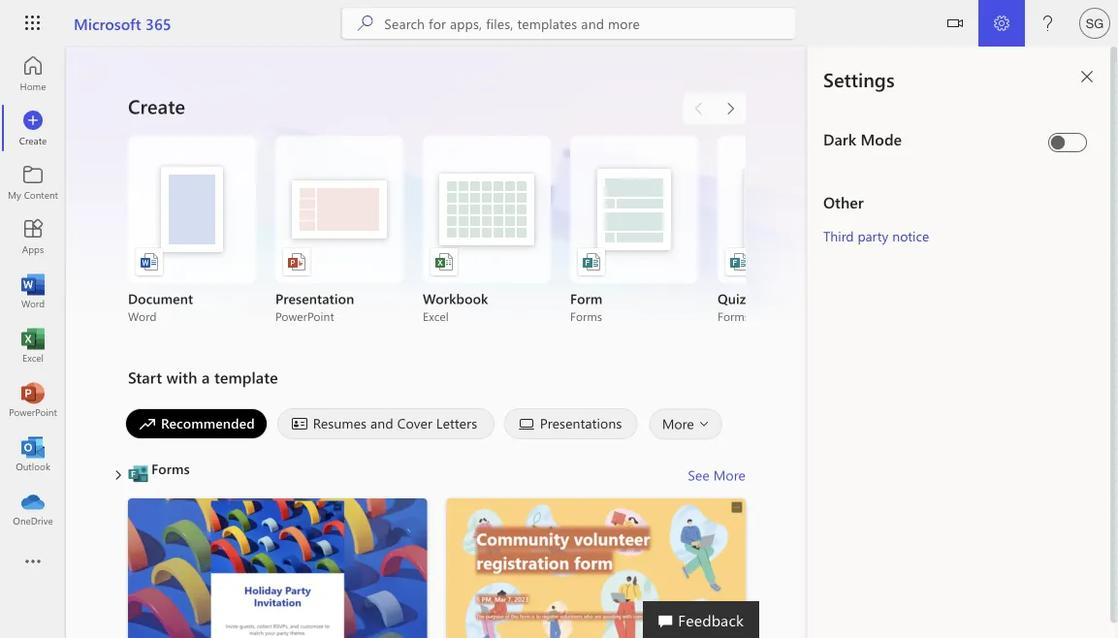 Task type: describe. For each thing, give the bounding box(es) containing it.
presentation
[[276, 290, 355, 308]]

recommended tab
[[120, 409, 272, 440]]

third party notice
[[824, 227, 930, 245]]

more inside dropdown button
[[663, 415, 694, 433]]

word
[[128, 309, 157, 324]]

Search box. Suggestions appear as you type. search field
[[385, 8, 796, 39]]

sg button
[[1072, 0, 1119, 47]]

forms for form
[[571, 309, 603, 324]]

apps image
[[23, 227, 43, 246]]

workbook excel
[[423, 290, 489, 324]]

home image
[[23, 64, 43, 83]]

dark mode element
[[824, 128, 1041, 149]]


[[948, 16, 964, 31]]

new quiz image
[[730, 252, 749, 272]]

with
[[167, 367, 198, 388]]

workbook
[[423, 290, 489, 308]]

notice
[[893, 227, 930, 245]]

document word
[[128, 290, 193, 324]]

powerpoint presentation image
[[287, 252, 307, 272]]

microsoft
[[74, 13, 141, 33]]

word image
[[23, 281, 43, 301]]

powerpoint
[[276, 309, 334, 324]]

cover
[[398, 414, 433, 432]]

tab list containing recommended
[[120, 408, 746, 445]]

excel workbook image
[[435, 252, 454, 272]]

more button
[[645, 409, 728, 440]]

presentations
[[540, 414, 623, 432]]

mode
[[861, 128, 903, 149]]

excel
[[423, 309, 449, 324]]

dark mode
[[824, 128, 903, 149]]

resumes and cover letters tab
[[272, 409, 500, 440]]

365
[[146, 13, 171, 33]]

forms survey image
[[582, 252, 602, 272]]

community volunteer registration form image
[[447, 499, 746, 639]]

view more apps image
[[23, 553, 43, 573]]

template
[[214, 367, 278, 388]]

presentations element
[[504, 409, 638, 440]]

resumes and cover letters element
[[277, 409, 495, 440]]

form forms
[[571, 290, 603, 324]]

powerpoint image
[[23, 390, 43, 410]]

recommended
[[161, 414, 255, 432]]

dark
[[824, 128, 857, 149]]

see more link
[[688, 460, 746, 491]]

feedback button
[[644, 602, 760, 639]]

0 horizontal spatial forms
[[152, 460, 190, 478]]

forms for quiz
[[718, 309, 750, 324]]

a
[[202, 367, 210, 388]]

third party notice link
[[824, 227, 930, 245]]

outlook image
[[23, 444, 43, 464]]

create image
[[23, 118, 43, 138]]



Task type: locate. For each thing, give the bounding box(es) containing it.
see
[[688, 466, 710, 484]]

quiz forms
[[718, 290, 750, 324]]

third
[[824, 227, 855, 245]]

resumes and cover letters
[[313, 414, 478, 432]]

holiday party invitation image
[[128, 499, 427, 639]]

see more
[[688, 466, 746, 484]]

word document image
[[140, 252, 159, 272]]

settings region
[[750, 47, 1119, 639], [808, 47, 1119, 639]]

None search field
[[342, 8, 796, 39]]

more
[[663, 415, 694, 433], [714, 466, 746, 484]]

start with a template
[[128, 367, 278, 388]]

2 settings region from the left
[[808, 47, 1119, 639]]

form
[[571, 290, 603, 308]]

other
[[824, 191, 864, 212]]

recommended element
[[125, 409, 268, 440]]

settings
[[824, 66, 895, 92]]

forms down form
[[571, 309, 603, 324]]

letters
[[437, 414, 478, 432]]

1 vertical spatial more
[[714, 466, 746, 484]]

presentations tab
[[500, 409, 643, 440]]

forms down quiz
[[718, 309, 750, 324]]

microsoft 365 banner
[[0, 0, 1119, 50]]

next image
[[721, 93, 740, 124]]

quiz
[[718, 290, 747, 308]]


[[113, 470, 124, 481]]

2 horizontal spatial forms
[[718, 309, 750, 324]]

start
[[128, 367, 162, 388]]

party
[[858, 227, 889, 245]]

forms
[[571, 309, 603, 324], [718, 309, 750, 324], [152, 460, 190, 478]]

1 horizontal spatial forms
[[571, 309, 603, 324]]

1 horizontal spatial more
[[714, 466, 746, 484]]

more right see
[[714, 466, 746, 484]]

resumes
[[313, 414, 367, 432]]

other element
[[824, 191, 1096, 213]]

 button
[[933, 0, 979, 50]]

create
[[128, 93, 186, 119]]

navigation
[[0, 47, 66, 536]]

microsoft 365
[[74, 13, 171, 33]]

onedrive image
[[23, 499, 43, 518]]

tab list
[[120, 408, 746, 445]]

0 horizontal spatial more
[[663, 415, 694, 433]]

document
[[128, 290, 193, 308]]

and
[[371, 414, 394, 432]]

my content image
[[23, 173, 43, 192]]

sg
[[1087, 16, 1104, 31]]

forms inside 'form forms'
[[571, 309, 603, 324]]

1 settings region from the left
[[750, 47, 1119, 639]]

list
[[128, 499, 746, 639]]

0 vertical spatial more
[[663, 415, 694, 433]]

presentation powerpoint
[[276, 290, 355, 324]]

excel image
[[23, 336, 43, 355]]

feedback
[[679, 609, 744, 630]]

more up see
[[663, 415, 694, 433]]

forms down recommended element
[[152, 460, 190, 478]]



Task type: vqa. For each thing, say whether or not it's contained in the screenshot.
Other element at top right
yes



